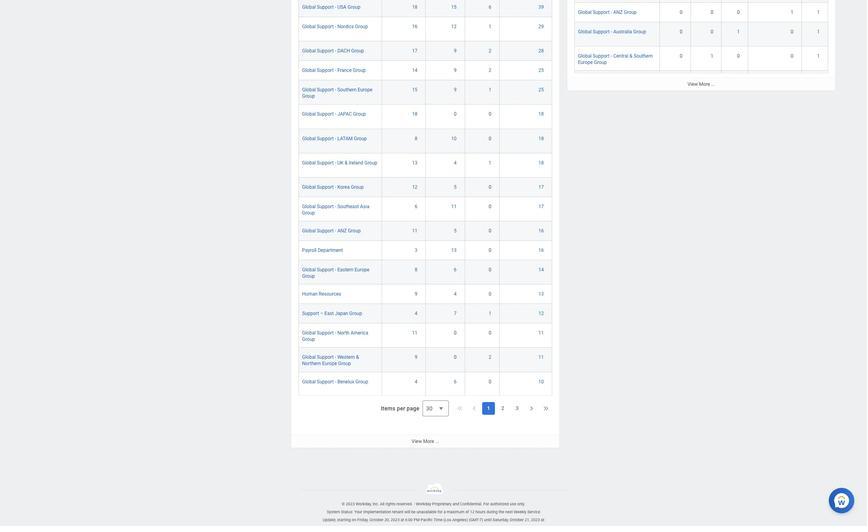 Task type: locate. For each thing, give the bounding box(es) containing it.
- left latam
[[335, 136, 336, 141]]

4
[[454, 160, 457, 166], [454, 292, 457, 297], [415, 311, 418, 317], [415, 379, 418, 385]]

1 vertical spatial global support - anz group link
[[302, 227, 361, 234]]

12 for the middle 12 button
[[452, 24, 457, 29]]

payroll department
[[302, 248, 343, 253]]

- inside "global support - southern europe group"
[[335, 87, 336, 93]]

0 horizontal spatial 13
[[412, 160, 418, 166]]

2 horizontal spatial 13
[[539, 292, 544, 297]]

2 5 button from the top
[[454, 228, 458, 234]]

row containing global support - benelux group
[[299, 373, 553, 397]]

footer containing © 2023 workday, inc. all rights reserved. - workday proprietary and confidential. for authorized use only. system status: your implementation tenant will be unavailable for a maximum of 12 hours during the next weekly service update; starting on friday, october 20, 2023 at 6:00 pm pacific time (los angeles) (gmt-7) until saturday, october 21, 2023 at 6:00 am pacific time (los angeles) (gmt-7).
[[0, 484, 868, 527]]

global support - western & northern europe group link
[[302, 353, 359, 367]]

support inside global support - western & northern europe group
[[317, 355, 334, 361]]

0 horizontal spatial october
[[370, 518, 384, 523]]

0 vertical spatial 5 button
[[454, 184, 458, 191]]

0 vertical spatial 17
[[412, 48, 418, 54]]

support left nordics
[[317, 24, 334, 29]]

support inside global support - benelux group link
[[317, 379, 334, 385]]

support inside global support - japac group link
[[317, 112, 334, 117]]

2023 right 21,
[[531, 518, 540, 523]]

0 vertical spatial global support - anz group link
[[578, 8, 637, 15]]

group down western
[[338, 361, 351, 367]]

- for global support - korea group link
[[335, 185, 336, 190]]

group down global support - korea group
[[302, 210, 315, 216]]

0 vertical spatial 8
[[415, 136, 418, 141]]

1 vertical spatial 5
[[454, 228, 457, 234]]

1 horizontal spatial global support - anz group link
[[578, 8, 637, 15]]

10 button
[[452, 136, 458, 142], [539, 379, 545, 385]]

8 for 10
[[415, 136, 418, 141]]

0
[[680, 10, 683, 15], [711, 10, 714, 15], [738, 10, 740, 15], [680, 29, 683, 35], [711, 29, 714, 35], [791, 29, 794, 35], [680, 53, 683, 59], [738, 53, 740, 59], [791, 53, 794, 59], [454, 112, 457, 117], [489, 112, 492, 117], [489, 136, 492, 141], [489, 185, 492, 190], [489, 204, 492, 210], [489, 228, 492, 234], [489, 248, 492, 253], [489, 267, 492, 273], [489, 292, 492, 297], [454, 331, 457, 336], [489, 331, 492, 336], [454, 355, 457, 361], [489, 379, 492, 385]]

group right japac
[[353, 112, 366, 117]]

0 horizontal spatial global support - anz group
[[302, 228, 361, 234]]

- left central
[[611, 53, 613, 59]]

5 inside row
[[454, 185, 457, 190]]

southern
[[634, 53, 653, 59], [338, 87, 357, 93]]

6:00 left am
[[394, 526, 402, 527]]

0 button
[[680, 9, 684, 16], [711, 9, 715, 16], [738, 9, 742, 16], [680, 29, 684, 35], [711, 29, 715, 35], [791, 29, 795, 35], [680, 53, 684, 59], [738, 53, 742, 59], [791, 53, 795, 59], [454, 111, 458, 118], [489, 111, 493, 118], [489, 136, 493, 142], [489, 184, 493, 191], [489, 204, 493, 210], [489, 228, 493, 234], [489, 247, 493, 254], [489, 267, 493, 273], [489, 291, 493, 298], [454, 330, 458, 337], [489, 330, 493, 337], [454, 355, 458, 361], [489, 379, 493, 385]]

list
[[483, 403, 524, 415]]

2 25 from the top
[[539, 87, 544, 93]]

1 horizontal spatial (los
[[444, 518, 452, 523]]

footer
[[0, 484, 868, 527]]

& inside global support - western & northern europe group
[[356, 355, 359, 361]]

view inside mentorships element
[[688, 82, 698, 87]]

support inside global support - dach group link
[[317, 48, 334, 54]]

0 vertical spatial 3
[[415, 248, 418, 253]]

support left benelux
[[317, 379, 334, 385]]

- for global support - dach group link
[[335, 48, 336, 54]]

11
[[452, 204, 457, 210], [412, 228, 418, 234], [412, 331, 418, 336], [539, 331, 544, 336], [539, 355, 544, 361]]

1
[[791, 10, 794, 15], [818, 10, 820, 15], [489, 24, 492, 29], [738, 29, 740, 35], [818, 29, 820, 35], [711, 53, 714, 59], [818, 53, 820, 59], [489, 87, 492, 93], [489, 160, 492, 166], [489, 311, 492, 317]]

per
[[397, 406, 406, 412]]

support left dach
[[317, 48, 334, 54]]

29 button
[[539, 24, 545, 30]]

0 vertical spatial ...
[[712, 82, 716, 87]]

friday,
[[357, 518, 369, 523]]

support left uk
[[317, 160, 334, 166]]

...
[[712, 82, 716, 87], [436, 439, 439, 445]]

resources
[[319, 292, 341, 297]]

global support - benelux group link
[[302, 378, 368, 385]]

group right japan
[[350, 311, 362, 317]]

0 horizontal spatial view more ...
[[412, 439, 439, 445]]

0 horizontal spatial 14
[[412, 68, 418, 73]]

2 8 button from the top
[[415, 267, 419, 273]]

& right central
[[630, 53, 633, 59]]

row containing payroll department
[[299, 241, 553, 261]]

row containing global support - uk & ireland group
[[299, 153, 553, 178]]

group inside 'global support - north america group'
[[302, 337, 315, 343]]

- left dach
[[335, 48, 336, 54]]

angeles) down a
[[442, 526, 457, 527]]

-
[[335, 4, 336, 10], [611, 10, 613, 15], [335, 24, 336, 29], [611, 29, 613, 35], [335, 48, 336, 54], [611, 53, 613, 59], [335, 68, 336, 73], [335, 87, 336, 93], [335, 112, 336, 117], [335, 136, 336, 141], [335, 160, 336, 166], [335, 185, 336, 190], [335, 204, 336, 210], [335, 228, 336, 234], [335, 267, 336, 273], [335, 331, 336, 336], [335, 355, 336, 361], [335, 379, 336, 385], [414, 502, 415, 507]]

row
[[299, 0, 553, 17], [575, 0, 829, 3], [575, 3, 829, 22], [299, 17, 553, 41], [575, 22, 829, 47], [299, 41, 553, 61], [575, 47, 829, 71], [299, 61, 553, 80], [575, 71, 829, 95], [299, 80, 553, 105], [299, 105, 553, 129], [299, 129, 553, 153], [299, 153, 553, 178], [299, 178, 553, 197], [299, 197, 553, 222], [299, 222, 553, 241], [299, 241, 553, 261], [299, 261, 553, 285], [299, 285, 553, 304], [299, 304, 553, 324], [299, 324, 553, 348], [299, 348, 553, 373], [299, 373, 553, 397]]

- left 'australia' at the right of page
[[611, 29, 613, 35]]

10
[[452, 136, 457, 141], [539, 379, 544, 385]]

global support - western & northern europe group
[[302, 355, 359, 367]]

global left 'australia' at the right of page
[[578, 29, 592, 35]]

support inside global support - eastern europe group
[[317, 267, 334, 273]]

5 button
[[454, 184, 458, 191], [454, 228, 458, 234]]

0 horizontal spatial 2023
[[346, 502, 355, 507]]

global support - dach group
[[302, 48, 364, 54]]

global down payroll
[[302, 267, 316, 273]]

global for global support - france group link on the top left of page
[[302, 68, 316, 73]]

- left nordics
[[335, 24, 336, 29]]

support left central
[[593, 53, 610, 59]]

pacific down pm at the left
[[410, 526, 422, 527]]

support for row containing global support - southern europe group
[[317, 87, 334, 93]]

view more ... link for mentorships element
[[568, 78, 836, 91]]

- inside 'global support - north america group'
[[335, 331, 336, 336]]

18
[[412, 4, 418, 10], [412, 112, 418, 117], [539, 112, 544, 117], [539, 136, 544, 141], [539, 160, 544, 166]]

17 for 5
[[539, 185, 544, 190]]

support inside the global support - uk & ireland group link
[[317, 160, 334, 166]]

southern down france
[[338, 87, 357, 93]]

america
[[351, 331, 369, 336]]

at up am
[[401, 518, 404, 523]]

0 vertical spatial anz
[[614, 10, 623, 15]]

group inside global support - western & northern europe group
[[338, 361, 351, 367]]

more for mentorships element
[[700, 82, 711, 87]]

row containing global support - central & southern europe group
[[575, 47, 829, 71]]

global up global support - latam group link
[[302, 112, 316, 117]]

2 vertical spatial 12 button
[[539, 311, 545, 317]]

15 button
[[452, 4, 458, 10], [412, 87, 419, 93]]

view more ... link
[[568, 78, 836, 91], [292, 435, 560, 448]]

1 vertical spatial 17
[[539, 185, 544, 190]]

0 vertical spatial 13
[[412, 160, 418, 166]]

europe
[[578, 60, 593, 65], [358, 87, 373, 93], [355, 267, 370, 273], [322, 361, 337, 367]]

- left benelux
[[335, 379, 336, 385]]

a
[[444, 510, 446, 515]]

6 button
[[489, 4, 493, 10], [415, 204, 419, 210], [454, 267, 458, 273], [454, 379, 458, 385]]

support down global support - korea group
[[317, 204, 334, 210]]

(los down a
[[444, 518, 452, 523]]

north
[[338, 331, 350, 336]]

global support - eastern europe group
[[302, 267, 370, 279]]

8 for 6
[[415, 267, 418, 273]]

1 8 from the top
[[415, 136, 418, 141]]

1 vertical spatial 17 button
[[539, 184, 545, 191]]

1 horizontal spatial 15
[[452, 4, 457, 10]]

- for global support - eastern europe group link
[[335, 267, 336, 273]]

support inside the global support - usa group "link"
[[317, 4, 334, 10]]

0 horizontal spatial ...
[[436, 439, 439, 445]]

global support - anz group
[[578, 10, 637, 15], [302, 228, 361, 234]]

group down global support - australia group
[[594, 60, 607, 65]]

support for row containing global support - western & northern europe group
[[317, 355, 334, 361]]

14
[[412, 68, 418, 73], [539, 267, 544, 273]]

0 horizontal spatial southern
[[338, 87, 357, 93]]

northern
[[302, 361, 321, 367]]

support for row containing global support - benelux group
[[317, 379, 334, 385]]

global support - anz group link for 11
[[302, 227, 361, 234]]

global for global support - north america group "link"
[[302, 331, 316, 336]]

view more ... for view more ... link for worker learning enrollments "element"
[[412, 439, 439, 445]]

0 vertical spatial 25 button
[[539, 67, 545, 74]]

2 5 from the top
[[454, 228, 457, 234]]

1 horizontal spatial october
[[510, 518, 524, 523]]

support for row containing global support - australia group
[[593, 29, 610, 35]]

(los
[[444, 518, 452, 523], [433, 526, 441, 527]]

group inside global support - central & southern europe group
[[594, 60, 607, 65]]

- up be
[[414, 502, 415, 507]]

& right western
[[356, 355, 359, 361]]

global down global support - dach group
[[302, 68, 316, 73]]

1 vertical spatial 16
[[539, 228, 544, 234]]

- for the global support - usa group "link"
[[335, 4, 336, 10]]

global for global support - eastern europe group link
[[302, 267, 316, 273]]

17 button
[[412, 48, 419, 54], [539, 184, 545, 191], [539, 204, 545, 210]]

items per page
[[381, 406, 420, 412]]

1 vertical spatial global support - anz group
[[302, 228, 361, 234]]

- for global support - australia group link at the right of page
[[611, 29, 613, 35]]

1 vertical spatial more
[[423, 439, 434, 445]]

global support - nordics group
[[302, 24, 368, 29]]

chevron right small image
[[528, 405, 536, 413]]

support for row containing global support - latam group
[[317, 136, 334, 141]]

1 vertical spatial 13 button
[[452, 247, 458, 254]]

0 horizontal spatial 3
[[415, 248, 418, 253]]

1 5 button from the top
[[454, 184, 458, 191]]

global support - france group
[[302, 68, 366, 73]]

2 vertical spatial 13
[[539, 292, 544, 297]]

- up 'department' at the top left
[[335, 228, 336, 234]]

global down global support - usa group
[[302, 24, 316, 29]]

view more ... inside worker learning enrollments "element"
[[412, 439, 439, 445]]

1 8 button from the top
[[415, 136, 419, 142]]

- down the global support - france group
[[335, 87, 336, 93]]

1 vertical spatial 13
[[452, 248, 457, 253]]

october down implementation
[[370, 518, 384, 523]]

28 button
[[539, 48, 545, 54]]

9 button for 14
[[454, 67, 458, 74]]

8 button for 6
[[415, 267, 419, 273]]

support inside support – east japan group link
[[302, 311, 319, 317]]

global down the global support - france group
[[302, 87, 316, 93]]

0 vertical spatial 12 button
[[452, 24, 458, 30]]

... inside mentorships element
[[712, 82, 716, 87]]

support left japac
[[317, 112, 334, 117]]

0 horizontal spatial (los
[[433, 526, 441, 527]]

global support - usa group
[[302, 4, 361, 10]]

global support - anz group link up global support - australia group link at the right of page
[[578, 8, 637, 15]]

0 vertical spatial more
[[700, 82, 711, 87]]

1 vertical spatial 16 button
[[539, 228, 545, 234]]

support for row containing global support - central & southern europe group
[[593, 53, 610, 59]]

angeles) down maximum
[[453, 518, 468, 523]]

0 vertical spatial 8 button
[[415, 136, 419, 142]]

global support - anz group up global support - australia group link at the right of page
[[578, 10, 637, 15]]

2 8 from the top
[[415, 267, 418, 273]]

12 for the leftmost 12 button
[[412, 185, 418, 190]]

2 button for 28
[[489, 48, 493, 54]]

0 vertical spatial &
[[630, 53, 633, 59]]

global for global support - dach group link
[[302, 48, 316, 54]]

0 vertical spatial 5
[[454, 185, 457, 190]]

2 vertical spatial 13 button
[[539, 291, 545, 298]]

1 vertical spatial view more ...
[[412, 439, 439, 445]]

support inside global support - latam group link
[[317, 136, 334, 141]]

17
[[412, 48, 418, 54], [539, 185, 544, 190], [539, 204, 544, 210]]

0 vertical spatial 10 button
[[452, 136, 458, 142]]

25 button for 2
[[539, 67, 545, 74]]

all
[[380, 502, 385, 507]]

2023 right ©
[[346, 502, 355, 507]]

support inside "global support - southern europe group"
[[317, 87, 334, 93]]

anz down global support - southeast asia group
[[338, 228, 347, 234]]

group down 'southeast'
[[348, 228, 361, 234]]

view inside worker learning enrollments "element"
[[412, 439, 422, 445]]

- left north
[[335, 331, 336, 336]]

global support - anz group link up 'department' at the top left
[[302, 227, 361, 234]]

view
[[688, 82, 698, 87], [412, 439, 422, 445]]

2 for 25
[[489, 68, 492, 73]]

& right uk
[[345, 160, 348, 166]]

2 25 button from the top
[[539, 87, 545, 93]]

global left korea
[[302, 185, 316, 190]]

anz up global support - australia group link at the right of page
[[614, 10, 623, 15]]

support inside global support - australia group link
[[593, 29, 610, 35]]

- inside global support - eastern europe group
[[335, 267, 336, 273]]

asia
[[360, 204, 370, 210]]

© 2023 workday, inc. all rights reserved. - workday proprietary and confidential. for authorized use only. system status: your implementation tenant will be unavailable for a maximum of 12 hours during the next weekly service update; starting on friday, october 20, 2023 at 6:00 pm pacific time (los angeles) (gmt-7) until saturday, october 21, 2023 at 6:00 am pacific time (los angeles) (gmt-7).
[[323, 502, 545, 527]]

korea
[[338, 185, 350, 190]]

support for row containing global support - dach group
[[317, 48, 334, 54]]

... inside worker learning enrollments "element"
[[436, 439, 439, 445]]

global support - southeast asia group link
[[302, 202, 370, 216]]

0 vertical spatial global support - anz group
[[578, 10, 637, 15]]

1 vertical spatial 25 button
[[539, 87, 545, 93]]

- inside global support - western & northern europe group
[[335, 355, 336, 361]]

1 button
[[791, 9, 795, 16], [818, 9, 822, 16], [489, 24, 493, 30], [738, 29, 742, 35], [818, 29, 822, 35], [711, 53, 715, 59], [818, 53, 822, 59], [489, 87, 493, 93], [489, 160, 493, 166], [489, 311, 493, 317]]

2 at from the left
[[541, 518, 545, 523]]

anz inside worker learning enrollments "element"
[[338, 228, 347, 234]]

16 button for 13
[[539, 247, 545, 254]]

anz for 0
[[614, 10, 623, 15]]

hours
[[476, 510, 486, 515]]

1 25 from the top
[[539, 68, 544, 73]]

global support - eastern europe group link
[[302, 266, 370, 279]]

0 horizontal spatial 15 button
[[412, 87, 419, 93]]

global down "northern"
[[302, 379, 316, 385]]

1 horizontal spatial anz
[[614, 10, 623, 15]]

on
[[352, 518, 357, 523]]

october down weekly
[[510, 518, 524, 523]]

global inside global support - central & southern europe group
[[578, 53, 592, 59]]

- inside global support - southeast asia group
[[335, 204, 336, 210]]

0 vertical spatial 3 button
[[415, 247, 419, 254]]

1 horizontal spatial more
[[700, 82, 711, 87]]

global down support – east japan group
[[302, 331, 316, 336]]

1 vertical spatial 10 button
[[539, 379, 545, 385]]

view for worker learning enrollments "element"
[[412, 439, 422, 445]]

global support - australia group link
[[578, 27, 647, 35]]

1 vertical spatial anz
[[338, 228, 347, 234]]

global support - dach group link
[[302, 47, 364, 54]]

global up global support - nordics group 'link'
[[302, 4, 316, 10]]

europe inside "global support - southern europe group"
[[358, 87, 373, 93]]

0 vertical spatial 15
[[452, 4, 457, 10]]

2023 right 20,
[[391, 518, 400, 523]]

1 horizontal spatial 3 button
[[511, 403, 524, 415]]

global for global support - benelux group link
[[302, 379, 316, 385]]

2 for 28
[[489, 48, 492, 54]]

& for western
[[356, 355, 359, 361]]

support inside global support - nordics group 'link'
[[317, 24, 334, 29]]

1 25 button from the top
[[539, 67, 545, 74]]

support up "northern"
[[317, 355, 334, 361]]

- inside global support - central & southern europe group
[[611, 53, 613, 59]]

& inside global support - central & southern europe group
[[630, 53, 633, 59]]

group inside "global support - southern europe group"
[[302, 94, 315, 99]]

support left france
[[317, 68, 334, 73]]

global inside 'global support - north america group'
[[302, 331, 316, 336]]

support left latam
[[317, 136, 334, 141]]

- left uk
[[335, 160, 336, 166]]

(los down for
[[433, 526, 441, 527]]

(gmt-
[[469, 518, 480, 523], [458, 526, 469, 527]]

mentorships element
[[568, 0, 836, 246]]

time down unavailable
[[423, 526, 432, 527]]

pacific
[[421, 518, 433, 523], [410, 526, 422, 527]]

southern right central
[[634, 53, 653, 59]]

9 for 15
[[454, 87, 457, 93]]

view more ... for view more ... link associated with mentorships element
[[688, 82, 716, 87]]

support inside global support - central & southern europe group
[[593, 53, 610, 59]]

global up global support - france group link on the top left of page
[[302, 48, 316, 54]]

row containing global support - north america group
[[299, 324, 553, 348]]

8
[[415, 136, 418, 141], [415, 267, 418, 273]]

1 vertical spatial 8 button
[[415, 267, 419, 273]]

1 vertical spatial 6:00
[[394, 526, 402, 527]]

1 vertical spatial 12 button
[[412, 184, 419, 191]]

0 vertical spatial 14
[[412, 68, 418, 73]]

- up global support - australia group link at the right of page
[[611, 10, 613, 15]]

support inside 'global support - north america group'
[[317, 331, 334, 336]]

0 vertical spatial 17 button
[[412, 48, 419, 54]]

11 button
[[452, 204, 458, 210], [412, 228, 419, 234], [412, 330, 419, 337], [539, 330, 545, 337], [539, 355, 545, 361]]

global inside global support - eastern europe group
[[302, 267, 316, 273]]

- for global support - north america group "link"
[[335, 331, 336, 336]]

2 button for 11
[[489, 355, 493, 361]]

support for row containing global support - nordics group
[[317, 24, 334, 29]]

1 horizontal spatial view more ...
[[688, 82, 716, 87]]

global support - anz group link inside mentorships element
[[578, 8, 637, 15]]

1 vertical spatial 14 button
[[539, 267, 545, 273]]

support left north
[[317, 331, 334, 336]]

0 vertical spatial view more ...
[[688, 82, 716, 87]]

global support - anz group inside mentorships element
[[578, 10, 637, 15]]

- for global support - latam group link
[[335, 136, 336, 141]]

global up global support - australia group link at the right of page
[[578, 10, 592, 15]]

global for global support - latam group link
[[302, 136, 316, 141]]

- inside © 2023 workday, inc. all rights reserved. - workday proprietary and confidential. for authorized use only. system status: your implementation tenant will be unavailable for a maximum of 12 hours during the next weekly service update; starting on friday, october 20, 2023 at 6:00 pm pacific time (los angeles) (gmt-7) until saturday, october 21, 2023 at 6:00 am pacific time (los angeles) (gmt-7).
[[414, 502, 415, 507]]

1 vertical spatial angeles)
[[442, 526, 457, 527]]

1 vertical spatial time
[[423, 526, 432, 527]]

view for mentorships element
[[688, 82, 698, 87]]

0 vertical spatial (gmt-
[[469, 518, 480, 523]]

1 5 from the top
[[454, 185, 457, 190]]

europe inside global support - western & northern europe group
[[322, 361, 337, 367]]

row containing global support - japac group
[[299, 105, 553, 129]]

39 button
[[539, 4, 545, 10]]

0 horizontal spatial 12 button
[[412, 184, 419, 191]]

global for global support - australia group link at the right of page
[[578, 29, 592, 35]]

group up global support - japac group link
[[302, 94, 315, 99]]

7 button
[[454, 311, 458, 317]]

global support - southern europe group
[[302, 87, 373, 99]]

9 button for 15
[[454, 87, 458, 93]]

pacific down unavailable
[[421, 518, 433, 523]]

global down global support - korea group
[[302, 204, 316, 210]]

global inside global support - western & northern europe group
[[302, 355, 316, 361]]

support for row containing global support - usa group
[[317, 4, 334, 10]]

more inside mentorships element
[[700, 82, 711, 87]]

at
[[401, 518, 404, 523], [541, 518, 545, 523]]

anz inside mentorships element
[[614, 10, 623, 15]]

0 vertical spatial view
[[688, 82, 698, 87]]

global support - benelux group
[[302, 379, 368, 385]]

global support - japac group
[[302, 112, 366, 117]]

chevron left small image
[[471, 405, 479, 413]]

1 at from the left
[[401, 518, 404, 523]]

angeles)
[[453, 518, 468, 523], [442, 526, 457, 527]]

more inside worker learning enrollments "element"
[[423, 439, 434, 445]]

1 vertical spatial view more ... link
[[292, 435, 560, 448]]

row containing global support - southeast asia group
[[299, 197, 553, 222]]

0 vertical spatial 10
[[452, 136, 457, 141]]

row containing global support - nordics group
[[299, 17, 553, 41]]

6
[[489, 4, 492, 10], [415, 204, 418, 210], [454, 267, 457, 273], [454, 379, 457, 385]]

1 vertical spatial (gmt-
[[458, 526, 469, 527]]

9 button
[[454, 48, 458, 54], [454, 67, 458, 74], [454, 87, 458, 93], [415, 291, 419, 298], [415, 355, 419, 361]]

13 button
[[412, 160, 419, 166], [452, 247, 458, 254], [539, 291, 545, 298]]

support left –
[[302, 311, 319, 317]]

list containing 2
[[483, 403, 524, 415]]

0 horizontal spatial global support - anz group link
[[302, 227, 361, 234]]

global for global support - anz group link corresponding to 11
[[302, 228, 316, 234]]

support down the global support - france group
[[317, 87, 334, 93]]

group right 'australia' at the right of page
[[634, 29, 647, 35]]

0 horizontal spatial view more ... link
[[292, 435, 560, 448]]

global inside global support - southeast asia group
[[302, 204, 316, 210]]

global for the global support - usa group "link"
[[302, 4, 316, 10]]

human
[[302, 292, 318, 297]]

(gmt- up 7).
[[469, 518, 480, 523]]

group right ireland
[[365, 160, 378, 166]]

1 horizontal spatial 10
[[539, 379, 544, 385]]

1 horizontal spatial 3
[[516, 406, 519, 412]]

(gmt- down of
[[458, 526, 469, 527]]

0 vertical spatial southern
[[634, 53, 653, 59]]

2 vertical spatial 16
[[539, 248, 544, 253]]

- for global support - france group link on the top left of page
[[335, 68, 336, 73]]

support inside global support - korea group link
[[317, 185, 334, 190]]

- left 'southeast'
[[335, 204, 336, 210]]

1 vertical spatial 25
[[539, 87, 544, 93]]

13
[[412, 160, 418, 166], [452, 248, 457, 253], [539, 292, 544, 297]]

8 button for 10
[[415, 136, 419, 142]]

©
[[342, 502, 345, 507]]

support left 'australia' at the right of page
[[593, 29, 610, 35]]

support inside global support - southeast asia group
[[317, 204, 334, 210]]

global inside "global support - southern europe group"
[[302, 87, 316, 93]]

rights
[[386, 502, 396, 507]]

1 horizontal spatial 10 button
[[539, 379, 545, 385]]

0 horizontal spatial anz
[[338, 228, 347, 234]]

- left usa on the top left of the page
[[335, 4, 336, 10]]

group up human
[[302, 274, 315, 279]]

18 for 0
[[539, 112, 544, 117]]

0 horizontal spatial 10
[[452, 136, 457, 141]]

6:00 up am
[[405, 518, 413, 523]]

global support - anz group up 'department' at the top left
[[302, 228, 361, 234]]

global support - anz group inside worker learning enrollments "element"
[[302, 228, 361, 234]]

- left france
[[335, 68, 336, 73]]

- left eastern
[[335, 267, 336, 273]]

... for view more ... link for worker learning enrollments "element"
[[436, 439, 439, 445]]

0 vertical spatial time
[[434, 518, 443, 523]]

1 horizontal spatial ...
[[712, 82, 716, 87]]

1 horizontal spatial southern
[[634, 53, 653, 59]]

group up "northern"
[[302, 337, 315, 343]]

view more ... inside mentorships element
[[688, 82, 716, 87]]

2
[[489, 48, 492, 54], [489, 68, 492, 73], [489, 355, 492, 361], [502, 406, 505, 412]]

global up payroll
[[302, 228, 316, 234]]

group right france
[[353, 68, 366, 73]]

cell
[[575, 0, 660, 3], [660, 0, 691, 3], [691, 0, 722, 3], [722, 0, 749, 3], [749, 0, 802, 3], [802, 0, 829, 3], [575, 71, 660, 95], [660, 71, 691, 95], [691, 71, 722, 95], [722, 71, 749, 95], [749, 71, 802, 95], [802, 71, 829, 95]]

12 for the rightmost 12 button
[[539, 311, 544, 317]]

global left uk
[[302, 160, 316, 166]]

global up "northern"
[[302, 355, 316, 361]]

support inside global support - france group link
[[317, 68, 334, 73]]

1 horizontal spatial &
[[356, 355, 359, 361]]

southeast
[[338, 204, 359, 210]]

- left japac
[[335, 112, 336, 117]]

- for global support - western & northern europe group link at bottom
[[335, 355, 336, 361]]

support left korea
[[317, 185, 334, 190]]

1 horizontal spatial global support - anz group
[[578, 10, 637, 15]]

global for global support - korea group link
[[302, 185, 316, 190]]

- left korea
[[335, 185, 336, 190]]

2 horizontal spatial 13 button
[[539, 291, 545, 298]]

time down for
[[434, 518, 443, 523]]

- left western
[[335, 355, 336, 361]]

group right dach
[[352, 48, 364, 54]]



Task type: describe. For each thing, give the bounding box(es) containing it.
5 button for 11
[[454, 228, 458, 234]]

proprietary
[[433, 502, 452, 507]]

16 for 5
[[539, 228, 544, 234]]

authorized
[[491, 502, 509, 507]]

2 horizontal spatial 2023
[[531, 518, 540, 523]]

row containing human resources
[[299, 285, 553, 304]]

row containing support – east japan group
[[299, 304, 553, 324]]

- for global support - southern europe group link
[[335, 87, 336, 93]]

global support - southeast asia group
[[302, 204, 370, 216]]

human resources link
[[302, 290, 341, 297]]

use
[[510, 502, 517, 507]]

global for global support - anz group link inside mentorships element
[[578, 10, 592, 15]]

2 horizontal spatial 12 button
[[539, 311, 545, 317]]

global for global support - southeast asia group 'link'
[[302, 204, 316, 210]]

29
[[539, 24, 544, 29]]

17 button for 11
[[539, 204, 545, 210]]

25 for 2
[[539, 68, 544, 73]]

and
[[453, 502, 460, 507]]

global support - uk & ireland group
[[302, 160, 378, 166]]

support – east japan group link
[[302, 310, 362, 317]]

global support - uk & ireland group link
[[302, 159, 378, 166]]

support for row containing global support - southeast asia group
[[317, 204, 334, 210]]

row containing global support - france group
[[299, 61, 553, 80]]

until
[[484, 518, 492, 523]]

group right benelux
[[356, 379, 368, 385]]

0 horizontal spatial 10 button
[[452, 136, 458, 142]]

21,
[[525, 518, 530, 523]]

row containing global support - usa group
[[299, 0, 553, 17]]

1 vertical spatial 15
[[412, 87, 418, 93]]

uk
[[338, 160, 344, 166]]

1 vertical spatial (los
[[433, 526, 441, 527]]

service
[[528, 510, 541, 515]]

13 for rightmost 13 button
[[539, 292, 544, 297]]

ireland
[[349, 160, 364, 166]]

will
[[405, 510, 411, 515]]

global support - australia group
[[578, 29, 647, 35]]

latam
[[338, 136, 353, 141]]

row containing global support - eastern europe group
[[299, 261, 553, 285]]

payroll
[[302, 248, 317, 253]]

20,
[[385, 518, 390, 523]]

support for row containing global support - eastern europe group
[[317, 267, 334, 273]]

saturday,
[[493, 518, 509, 523]]

18 button for 0
[[539, 111, 545, 118]]

pm
[[414, 518, 420, 523]]

- for global support - anz group link corresponding to 11
[[335, 228, 336, 234]]

global support - latam group link
[[302, 134, 367, 141]]

east
[[325, 311, 334, 317]]

tenant
[[392, 510, 404, 515]]

5 button for 12
[[454, 184, 458, 191]]

benelux
[[338, 379, 354, 385]]

- for global support - japac group link
[[335, 112, 336, 117]]

global support - france group link
[[302, 66, 366, 73]]

17 button for 5
[[539, 184, 545, 191]]

0 horizontal spatial 3 button
[[415, 247, 419, 254]]

items per page element
[[380, 396, 449, 422]]

global support - korea group
[[302, 185, 364, 190]]

global for global support - western & northern europe group link at bottom
[[302, 355, 316, 361]]

0 vertical spatial pacific
[[421, 518, 433, 523]]

global support - anz group for 11
[[302, 228, 361, 234]]

global for global support - nordics group 'link'
[[302, 24, 316, 29]]

group inside global support - southeast asia group
[[302, 210, 315, 216]]

1 vertical spatial 3 button
[[511, 403, 524, 415]]

0 vertical spatial angeles)
[[453, 518, 468, 523]]

global support - nordics group link
[[302, 22, 368, 29]]

5 for 12
[[454, 185, 457, 190]]

australia
[[614, 29, 633, 35]]

support for row containing global support - japac group
[[317, 112, 334, 117]]

- for global support - anz group link inside mentorships element
[[611, 10, 613, 15]]

support for row containing global support - uk & ireland group
[[317, 160, 334, 166]]

25 button for 1
[[539, 87, 545, 93]]

payroll department link
[[302, 246, 343, 253]]

department
[[318, 248, 343, 253]]

0 horizontal spatial 6:00
[[394, 526, 402, 527]]

next
[[506, 510, 513, 515]]

1 horizontal spatial 14 button
[[539, 267, 545, 273]]

& for central
[[630, 53, 633, 59]]

0 vertical spatial 15 button
[[452, 4, 458, 10]]

eastern
[[338, 267, 354, 273]]

7
[[454, 311, 457, 317]]

0 vertical spatial 16 button
[[412, 24, 419, 30]]

18 button for 10
[[539, 136, 545, 142]]

support for row containing global support - korea group
[[317, 185, 334, 190]]

group inside global support - eastern europe group
[[302, 274, 315, 279]]

support up payroll department link
[[317, 228, 334, 234]]

unavailable
[[417, 510, 437, 515]]

support – east japan group
[[302, 311, 362, 317]]

7).
[[469, 526, 473, 527]]

southern inside global support - central & southern europe group
[[634, 53, 653, 59]]

japac
[[338, 112, 352, 117]]

for
[[438, 510, 443, 515]]

reserved.
[[397, 502, 413, 507]]

list inside worker learning enrollments "element"
[[483, 403, 524, 415]]

- for global support - benelux group link
[[335, 379, 336, 385]]

group right usa on the top left of the page
[[348, 4, 361, 10]]

global for global support - central & southern europe group link
[[578, 53, 592, 59]]

support for row containing global support - france group
[[317, 68, 334, 73]]

global support - southern europe group link
[[302, 86, 373, 99]]

maximum
[[447, 510, 465, 515]]

0 horizontal spatial (gmt-
[[458, 526, 469, 527]]

1 october from the left
[[370, 518, 384, 523]]

row containing global support - southern europe group
[[299, 80, 553, 105]]

- for the global support - uk & ireland group link
[[335, 160, 336, 166]]

3 inside list
[[516, 406, 519, 412]]

1 vertical spatial 10
[[539, 379, 544, 385]]

global support - latam group
[[302, 136, 367, 141]]

global for the global support - uk & ireland group link
[[302, 160, 316, 166]]

global support - usa group link
[[302, 3, 361, 10]]

western
[[338, 355, 355, 361]]

inc.
[[373, 502, 379, 507]]

–
[[320, 311, 324, 317]]

dach
[[338, 48, 350, 54]]

- for global support - central & southern europe group link
[[611, 53, 613, 59]]

2 inside list
[[502, 406, 505, 412]]

1 horizontal spatial time
[[434, 518, 443, 523]]

support up global support - australia group link at the right of page
[[593, 10, 610, 15]]

global support - central & southern europe group link
[[578, 52, 653, 65]]

2 for 11
[[489, 355, 492, 361]]

3 inside row
[[415, 248, 418, 253]]

row containing global support - latam group
[[299, 129, 553, 153]]

18 for 4
[[539, 160, 544, 166]]

workday
[[416, 502, 432, 507]]

9 for 17
[[454, 48, 457, 54]]

0 horizontal spatial 13 button
[[412, 160, 419, 166]]

13 for the left 13 button
[[412, 160, 418, 166]]

group right latam
[[354, 136, 367, 141]]

chevron 2x left small image
[[456, 405, 464, 413]]

anz for 11
[[338, 228, 347, 234]]

france
[[338, 68, 352, 73]]

16 for 13
[[539, 248, 544, 253]]

row containing global support - australia group
[[575, 22, 829, 47]]

human resources
[[302, 292, 341, 297]]

9 for 14
[[454, 68, 457, 73]]

group right korea
[[351, 185, 364, 190]]

2 button for 25
[[489, 67, 493, 74]]

7)
[[480, 518, 483, 523]]

group up 'australia' at the right of page
[[624, 10, 637, 15]]

central
[[614, 53, 629, 59]]

europe inside global support - eastern europe group
[[355, 267, 370, 273]]

support for row containing global support - north america group
[[317, 331, 334, 336]]

25 for 1
[[539, 87, 544, 93]]

starting
[[337, 518, 351, 523]]

1 horizontal spatial 6:00
[[405, 518, 413, 523]]

row containing global support - western & northern europe group
[[299, 348, 553, 373]]

18 button for 4
[[539, 160, 545, 166]]

1 horizontal spatial 13 button
[[452, 247, 458, 254]]

status:
[[341, 510, 354, 515]]

1 vertical spatial pacific
[[410, 526, 422, 527]]

global for global support - japac group link
[[302, 112, 316, 117]]

& for uk
[[345, 160, 348, 166]]

39
[[539, 4, 544, 10]]

0 vertical spatial (los
[[444, 518, 452, 523]]

13 for middle 13 button
[[452, 248, 457, 253]]

1 horizontal spatial 12 button
[[452, 24, 458, 30]]

confidential.
[[461, 502, 483, 507]]

global for global support - southern europe group link
[[302, 87, 316, 93]]

0 vertical spatial 14 button
[[412, 67, 419, 74]]

16 button for 5
[[539, 228, 545, 234]]

be
[[412, 510, 416, 515]]

for
[[484, 502, 490, 507]]

row containing global support - dach group
[[299, 41, 553, 61]]

global support - japac group link
[[302, 110, 366, 117]]

your
[[355, 510, 363, 515]]

nordics
[[338, 24, 354, 29]]

group right nordics
[[355, 24, 368, 29]]

usa
[[338, 4, 347, 10]]

only.
[[518, 502, 526, 507]]

0 vertical spatial 16
[[412, 24, 418, 29]]

1 horizontal spatial 14
[[539, 267, 544, 273]]

- for global support - nordics group 'link'
[[335, 24, 336, 29]]

row containing global support - korea group
[[299, 178, 553, 197]]

europe inside global support - central & southern europe group
[[578, 60, 593, 65]]

2 october from the left
[[510, 518, 524, 523]]

southern inside "global support - southern europe group"
[[338, 87, 357, 93]]

of
[[466, 510, 469, 515]]

12 inside © 2023 workday, inc. all rights reserved. - workday proprietary and confidential. for authorized use only. system status: your implementation tenant will be unavailable for a maximum of 12 hours during the next weekly service update; starting on friday, october 20, 2023 at 6:00 pm pacific time (los angeles) (gmt-7) until saturday, october 21, 2023 at 6:00 am pacific time (los angeles) (gmt-7).
[[470, 510, 475, 515]]

page
[[407, 406, 420, 412]]

1 horizontal spatial 2023
[[391, 518, 400, 523]]

implementation
[[364, 510, 391, 515]]

chevron 2x right small image
[[542, 405, 550, 413]]

0 horizontal spatial time
[[423, 526, 432, 527]]

global support - north america group link
[[302, 329, 369, 343]]

japan
[[335, 311, 348, 317]]

update;
[[323, 518, 336, 523]]

global support - korea group link
[[302, 183, 364, 190]]

worker learning enrollments element
[[292, 0, 560, 448]]

- for global support - southeast asia group 'link'
[[335, 204, 336, 210]]

view more ... link for worker learning enrollments "element"
[[292, 435, 560, 448]]

global support - anz group for 0
[[578, 10, 637, 15]]

17 for 11
[[539, 204, 544, 210]]

28
[[539, 48, 544, 54]]

during
[[487, 510, 498, 515]]

1 horizontal spatial (gmt-
[[469, 518, 480, 523]]

global support - anz group link for 0
[[578, 8, 637, 15]]



Task type: vqa. For each thing, say whether or not it's contained in the screenshot.
rightmost 15
yes



